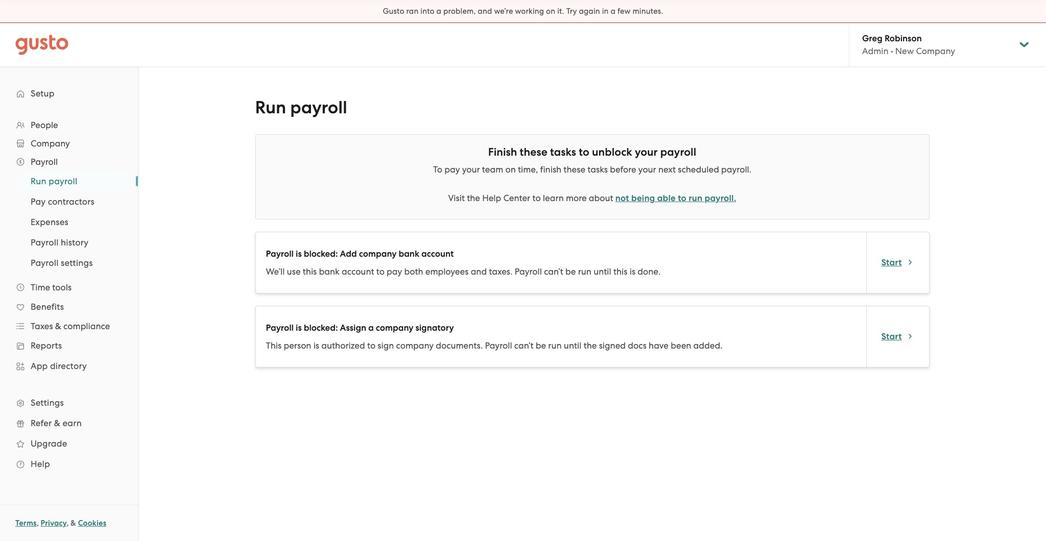 Task type: vqa. For each thing, say whether or not it's contained in the screenshot.
Problem,
yes



Task type: locate. For each thing, give the bounding box(es) containing it.
blocked: left add
[[304, 249, 338, 260]]

0 horizontal spatial can't
[[515, 341, 534, 351]]

these
[[520, 146, 548, 159], [564, 165, 586, 175]]

1 start from the top
[[882, 257, 902, 268]]

being
[[632, 193, 655, 204]]

run
[[255, 97, 286, 118], [31, 176, 46, 187]]

pay left both
[[387, 267, 402, 277]]

1 vertical spatial bank
[[319, 267, 340, 277]]

finish these tasks to unblock your payroll
[[488, 146, 697, 159]]

payroll history
[[31, 238, 89, 248]]

payroll right documents.
[[485, 341, 512, 351]]

0 vertical spatial start link
[[882, 257, 915, 269]]

0 vertical spatial blocked:
[[304, 249, 338, 260]]

payroll.
[[722, 165, 752, 175], [705, 193, 737, 204]]

company up sign
[[376, 323, 414, 334]]

, left privacy
[[37, 519, 39, 528]]

finish
[[488, 146, 517, 159]]

, left cookies button
[[67, 519, 69, 528]]

0 horizontal spatial the
[[467, 193, 480, 203]]

1 horizontal spatial run payroll
[[255, 97, 347, 118]]

company inside greg robinson admin • new company
[[917, 46, 956, 56]]

account up employees
[[422, 249, 454, 260]]

your left team
[[462, 165, 480, 175]]

2 vertical spatial payroll
[[49, 176, 77, 187]]

0 vertical spatial &
[[55, 321, 61, 332]]

0 vertical spatial start
[[882, 257, 902, 268]]

0 vertical spatial payroll
[[290, 97, 347, 118]]

1 vertical spatial be
[[536, 341, 546, 351]]

1 horizontal spatial until
[[594, 267, 612, 277]]

help left the center
[[483, 193, 502, 203]]

and left we're
[[478, 7, 492, 16]]

0 vertical spatial pay
[[445, 165, 460, 175]]

help down upgrade
[[31, 459, 50, 470]]

company down signatory
[[396, 341, 434, 351]]

•
[[891, 46, 894, 56]]

bank up both
[[399, 249, 420, 260]]

in
[[602, 7, 609, 16]]

0 horizontal spatial payroll
[[49, 176, 77, 187]]

on
[[546, 7, 556, 16], [506, 165, 516, 175]]

time tools
[[31, 283, 72, 293]]

company right add
[[359, 249, 397, 260]]

1 vertical spatial can't
[[515, 341, 534, 351]]

blocked: up authorized at the bottom left
[[304, 323, 338, 334]]

payroll for payroll is blocked: add company bank account
[[266, 249, 294, 260]]

0 horizontal spatial on
[[506, 165, 516, 175]]

1 horizontal spatial ,
[[67, 519, 69, 528]]

pay right the to
[[445, 165, 460, 175]]

1 vertical spatial pay
[[387, 267, 402, 277]]

on left it.
[[546, 7, 556, 16]]

1 horizontal spatial these
[[564, 165, 586, 175]]

list containing run payroll
[[0, 171, 138, 273]]

upgrade
[[31, 439, 67, 449]]

0 horizontal spatial these
[[520, 146, 548, 159]]

& right taxes
[[55, 321, 61, 332]]

0 vertical spatial on
[[546, 7, 556, 16]]

0 horizontal spatial account
[[342, 267, 374, 277]]

until
[[594, 267, 612, 277], [564, 341, 582, 351]]

expenses
[[31, 217, 68, 227]]

0 vertical spatial these
[[520, 146, 548, 159]]

0 vertical spatial run
[[689, 193, 703, 204]]

payroll. right scheduled
[[722, 165, 752, 175]]

pay contractors link
[[18, 193, 128, 211]]

bank
[[399, 249, 420, 260], [319, 267, 340, 277]]

payroll. for run
[[705, 193, 737, 204]]

done.
[[638, 267, 661, 277]]

a right assign
[[369, 323, 374, 334]]

1 horizontal spatial run
[[578, 267, 592, 277]]

0 vertical spatial until
[[594, 267, 612, 277]]

& for earn
[[54, 419, 60, 429]]

blocked:
[[304, 249, 338, 260], [304, 323, 338, 334]]

1 vertical spatial these
[[564, 165, 586, 175]]

0 horizontal spatial run
[[31, 176, 46, 187]]

2 list from the top
[[0, 171, 138, 273]]

0 horizontal spatial this
[[303, 267, 317, 277]]

run inside gusto navigation element
[[31, 176, 46, 187]]

these right finish
[[564, 165, 586, 175]]

blocked: for assign
[[304, 323, 338, 334]]

1 vertical spatial run
[[31, 176, 46, 187]]

start link
[[882, 257, 915, 269], [882, 331, 915, 343]]

2 start from the top
[[882, 331, 902, 342]]

1 horizontal spatial this
[[614, 267, 628, 277]]

1 this from the left
[[303, 267, 317, 277]]

1 vertical spatial blocked:
[[304, 323, 338, 334]]

person
[[284, 341, 311, 351]]

0 horizontal spatial tasks
[[550, 146, 577, 159]]

a right into
[[437, 7, 442, 16]]

1 vertical spatial company
[[31, 139, 70, 149]]

payroll is blocked: add company bank account
[[266, 249, 454, 260]]

employees
[[426, 267, 469, 277]]

payroll. down scheduled
[[705, 193, 737, 204]]

company
[[359, 249, 397, 260], [376, 323, 414, 334], [396, 341, 434, 351]]

1 horizontal spatial payroll
[[290, 97, 347, 118]]

0 horizontal spatial run payroll
[[31, 176, 77, 187]]

1 vertical spatial on
[[506, 165, 516, 175]]

0 vertical spatial payroll.
[[722, 165, 752, 175]]

be
[[566, 267, 576, 277], [536, 341, 546, 351]]

is up person
[[296, 323, 302, 334]]

1 vertical spatial payroll
[[661, 146, 697, 159]]

your
[[635, 146, 658, 159], [462, 165, 480, 175], [639, 165, 657, 175]]

center
[[504, 193, 531, 203]]

2 vertical spatial run
[[549, 341, 562, 351]]

1 vertical spatial &
[[54, 419, 60, 429]]

cookies
[[78, 519, 106, 528]]

0 vertical spatial help
[[483, 193, 502, 203]]

1 horizontal spatial help
[[483, 193, 502, 203]]

setup link
[[10, 84, 128, 103]]

company
[[917, 46, 956, 56], [31, 139, 70, 149]]

0 vertical spatial can't
[[544, 267, 564, 277]]

reports
[[31, 341, 62, 351]]

the left signed
[[584, 341, 597, 351]]

0 horizontal spatial a
[[369, 323, 374, 334]]

2 horizontal spatial payroll
[[661, 146, 697, 159]]

0 horizontal spatial company
[[31, 139, 70, 149]]

1 horizontal spatial company
[[917, 46, 956, 56]]

& left earn
[[54, 419, 60, 429]]

&
[[55, 321, 61, 332], [54, 419, 60, 429], [71, 519, 76, 528]]

2 start link from the top
[[882, 331, 915, 343]]

account
[[422, 249, 454, 260], [342, 267, 374, 277]]

1 vertical spatial help
[[31, 459, 50, 470]]

blocked: for add
[[304, 249, 338, 260]]

1 horizontal spatial bank
[[399, 249, 420, 260]]

1 horizontal spatial pay
[[445, 165, 460, 175]]

payroll
[[290, 97, 347, 118], [661, 146, 697, 159], [49, 176, 77, 187]]

payroll
[[31, 157, 58, 167], [31, 238, 59, 248], [266, 249, 294, 260], [31, 258, 59, 268], [515, 267, 542, 277], [266, 323, 294, 334], [485, 341, 512, 351]]

ran
[[407, 7, 419, 16]]

gusto navigation element
[[0, 67, 138, 491]]

start link for payroll is blocked: assign a company signatory
[[882, 331, 915, 343]]

help
[[483, 193, 502, 203], [31, 459, 50, 470]]

is right person
[[314, 341, 319, 351]]

tasks up finish
[[550, 146, 577, 159]]

0 horizontal spatial help
[[31, 459, 50, 470]]

benefits
[[31, 302, 64, 312]]

1 vertical spatial start link
[[882, 331, 915, 343]]

your left "next"
[[639, 165, 657, 175]]

assign
[[340, 323, 366, 334]]

payroll down the company 'dropdown button'
[[31, 157, 58, 167]]

learn
[[543, 193, 564, 203]]

until left signed
[[564, 341, 582, 351]]

until left done. at the right of the page
[[594, 267, 612, 277]]

1 list from the top
[[0, 116, 138, 475]]

this
[[303, 267, 317, 277], [614, 267, 628, 277]]

0 vertical spatial run
[[255, 97, 286, 118]]

run payroll link
[[18, 172, 128, 191]]

list containing people
[[0, 116, 138, 475]]

0 horizontal spatial bank
[[319, 267, 340, 277]]

payroll inside dropdown button
[[31, 157, 58, 167]]

added.
[[694, 341, 723, 351]]

company right the new
[[917, 46, 956, 56]]

1 horizontal spatial on
[[546, 7, 556, 16]]

start
[[882, 257, 902, 268], [882, 331, 902, 342]]

company inside 'dropdown button'
[[31, 139, 70, 149]]

payroll up the 'time'
[[31, 258, 59, 268]]

to
[[579, 146, 590, 159], [533, 193, 541, 203], [678, 193, 687, 204], [377, 267, 385, 277], [367, 341, 376, 351]]

gusto ran into a problem, and we're working on it. try again in a few minutes.
[[383, 7, 664, 16]]

1 vertical spatial start
[[882, 331, 902, 342]]

0 vertical spatial the
[[467, 193, 480, 203]]

payroll up we'll
[[266, 249, 294, 260]]

1 horizontal spatial account
[[422, 249, 454, 260]]

home image
[[15, 34, 68, 55]]

unblock
[[592, 146, 633, 159]]

the right visit
[[467, 193, 480, 203]]

the
[[467, 193, 480, 203], [584, 341, 597, 351]]

0 vertical spatial company
[[917, 46, 956, 56]]

app
[[31, 361, 48, 372]]

taxes
[[31, 321, 53, 332]]

add
[[340, 249, 357, 260]]

to pay your team on time, finish these tasks before your next scheduled payroll.
[[433, 165, 752, 175]]

start link for payroll is blocked: add company bank account
[[882, 257, 915, 269]]

1 vertical spatial and
[[471, 267, 487, 277]]

bank down payroll is blocked: add company bank account
[[319, 267, 340, 277]]

signatory
[[416, 323, 454, 334]]

account down payroll is blocked: add company bank account
[[342, 267, 374, 277]]

0 vertical spatial be
[[566, 267, 576, 277]]

0 horizontal spatial ,
[[37, 519, 39, 528]]

before
[[610, 165, 637, 175]]

2 blocked: from the top
[[304, 323, 338, 334]]

settings
[[61, 258, 93, 268]]

1 , from the left
[[37, 519, 39, 528]]

1 vertical spatial until
[[564, 341, 582, 351]]

1 blocked: from the top
[[304, 249, 338, 260]]

run payroll
[[255, 97, 347, 118], [31, 176, 77, 187]]

help inside gusto navigation element
[[31, 459, 50, 470]]

this left done. at the right of the page
[[614, 267, 628, 277]]

run
[[689, 193, 703, 204], [578, 267, 592, 277], [549, 341, 562, 351]]

and left taxes.
[[471, 267, 487, 277]]

this right the use
[[303, 267, 317, 277]]

& left cookies button
[[71, 519, 76, 528]]

list
[[0, 116, 138, 475], [0, 171, 138, 273]]

1 vertical spatial the
[[584, 341, 597, 351]]

terms link
[[15, 519, 37, 528]]

payroll right taxes.
[[515, 267, 542, 277]]

to left learn
[[533, 193, 541, 203]]

tasks down finish these tasks to unblock your payroll on the top of page
[[588, 165, 608, 175]]

& inside dropdown button
[[55, 321, 61, 332]]

1 vertical spatial tasks
[[588, 165, 608, 175]]

tasks
[[550, 146, 577, 159], [588, 165, 608, 175]]

team
[[482, 165, 504, 175]]

company down people
[[31, 139, 70, 149]]

next
[[659, 165, 676, 175]]

payroll inside gusto navigation element
[[49, 176, 77, 187]]

refer & earn
[[31, 419, 82, 429]]

2 this from the left
[[614, 267, 628, 277]]

0 vertical spatial tasks
[[550, 146, 577, 159]]

these up the "time,"
[[520, 146, 548, 159]]

0 vertical spatial bank
[[399, 249, 420, 260]]

1 start link from the top
[[882, 257, 915, 269]]

greg robinson admin • new company
[[863, 33, 956, 56]]

1 horizontal spatial tasks
[[588, 165, 608, 175]]

on left the "time,"
[[506, 165, 516, 175]]

1 vertical spatial run payroll
[[31, 176, 77, 187]]

a right in
[[611, 7, 616, 16]]

1 horizontal spatial the
[[584, 341, 597, 351]]

payroll button
[[10, 153, 128, 171]]

upgrade link
[[10, 435, 128, 453]]

payroll down expenses
[[31, 238, 59, 248]]

payroll up this
[[266, 323, 294, 334]]

terms
[[15, 519, 37, 528]]

time,
[[518, 165, 538, 175]]

1 vertical spatial payroll.
[[705, 193, 737, 204]]

tools
[[52, 283, 72, 293]]



Task type: describe. For each thing, give the bounding box(es) containing it.
help inside visit the help center to learn more about not being able to run payroll.
[[483, 193, 502, 203]]

0 horizontal spatial be
[[536, 341, 546, 351]]

to inside visit the help center to learn more about not being able to run payroll.
[[533, 193, 541, 203]]

been
[[671, 341, 692, 351]]

scheduled
[[678, 165, 720, 175]]

2 , from the left
[[67, 519, 69, 528]]

1 horizontal spatial can't
[[544, 267, 564, 277]]

the inside visit the help center to learn more about not being able to run payroll.
[[467, 193, 480, 203]]

able
[[658, 193, 676, 204]]

taxes.
[[489, 267, 513, 277]]

payroll history link
[[18, 234, 128, 252]]

greg
[[863, 33, 883, 44]]

is up the use
[[296, 249, 302, 260]]

minutes.
[[633, 7, 664, 16]]

about
[[589, 193, 614, 203]]

1 vertical spatial run
[[578, 267, 592, 277]]

sign
[[378, 341, 394, 351]]

payroll for payroll is blocked: assign a company signatory
[[266, 323, 294, 334]]

app directory link
[[10, 357, 128, 376]]

documents.
[[436, 341, 483, 351]]

this
[[266, 341, 282, 351]]

history
[[61, 238, 89, 248]]

again
[[579, 7, 600, 16]]

expenses link
[[18, 213, 128, 232]]

working
[[515, 7, 544, 16]]

authorized
[[322, 341, 365, 351]]

start for signatory
[[882, 331, 902, 342]]

payroll is blocked: assign a company signatory
[[266, 323, 454, 334]]

1 horizontal spatial run
[[255, 97, 286, 118]]

run payroll inside gusto navigation element
[[31, 176, 77, 187]]

2 horizontal spatial run
[[689, 193, 703, 204]]

use
[[287, 267, 301, 277]]

company button
[[10, 134, 128, 153]]

2 horizontal spatial a
[[611, 7, 616, 16]]

1 horizontal spatial be
[[566, 267, 576, 277]]

payroll for payroll
[[31, 157, 58, 167]]

payroll for payroll settings
[[31, 258, 59, 268]]

people
[[31, 120, 58, 130]]

privacy
[[41, 519, 67, 528]]

time tools button
[[10, 279, 128, 297]]

privacy link
[[41, 519, 67, 528]]

more
[[566, 193, 587, 203]]

try
[[567, 7, 577, 16]]

problem,
[[444, 7, 476, 16]]

we'll
[[266, 267, 285, 277]]

0 vertical spatial account
[[422, 249, 454, 260]]

taxes & compliance
[[31, 321, 110, 332]]

both
[[405, 267, 423, 277]]

terms , privacy , & cookies
[[15, 519, 106, 528]]

we'll use this bank account to pay both employees and taxes. payroll can't be run until this is done.
[[266, 267, 661, 277]]

to up to pay your team on time, finish these tasks before your next scheduled payroll.
[[579, 146, 590, 159]]

1 vertical spatial company
[[376, 323, 414, 334]]

help link
[[10, 455, 128, 474]]

have
[[649, 341, 669, 351]]

refer & earn link
[[10, 414, 128, 433]]

payroll for payroll history
[[31, 238, 59, 248]]

benefits link
[[10, 298, 128, 316]]

few
[[618, 7, 631, 16]]

your up before
[[635, 146, 658, 159]]

it.
[[558, 7, 565, 16]]

0 vertical spatial company
[[359, 249, 397, 260]]

taxes & compliance button
[[10, 317, 128, 336]]

0 horizontal spatial until
[[564, 341, 582, 351]]

2 vertical spatial &
[[71, 519, 76, 528]]

pay contractors
[[31, 197, 95, 207]]

signed
[[599, 341, 626, 351]]

settings link
[[10, 394, 128, 412]]

pay
[[31, 197, 46, 207]]

to down payroll is blocked: add company bank account
[[377, 267, 385, 277]]

to left sign
[[367, 341, 376, 351]]

settings
[[31, 398, 64, 408]]

0 horizontal spatial run
[[549, 341, 562, 351]]

compliance
[[63, 321, 110, 332]]

0 horizontal spatial pay
[[387, 267, 402, 277]]

1 vertical spatial account
[[342, 267, 374, 277]]

new
[[896, 46, 914, 56]]

reports link
[[10, 337, 128, 355]]

people button
[[10, 116, 128, 134]]

finish
[[540, 165, 562, 175]]

visit the help center to learn more about not being able to run payroll.
[[449, 193, 737, 204]]

& for compliance
[[55, 321, 61, 332]]

contractors
[[48, 197, 95, 207]]

app directory
[[31, 361, 87, 372]]

admin
[[863, 46, 889, 56]]

not being able to run payroll. link
[[616, 193, 737, 204]]

docs
[[628, 341, 647, 351]]

to right able
[[678, 193, 687, 204]]

0 vertical spatial and
[[478, 7, 492, 16]]

start for account
[[882, 257, 902, 268]]

visit
[[449, 193, 465, 203]]

we're
[[494, 7, 513, 16]]

cookies button
[[78, 518, 106, 530]]

payroll. for scheduled
[[722, 165, 752, 175]]

payroll settings
[[31, 258, 93, 268]]

to
[[433, 165, 443, 175]]

earn
[[63, 419, 82, 429]]

2 vertical spatial company
[[396, 341, 434, 351]]

1 horizontal spatial a
[[437, 7, 442, 16]]

setup
[[31, 88, 55, 99]]

gusto
[[383, 7, 405, 16]]

refer
[[31, 419, 52, 429]]

this person is authorized to sign company documents. payroll can't be run until the signed docs have been added.
[[266, 341, 723, 351]]

robinson
[[885, 33, 922, 44]]

is left done. at the right of the page
[[630, 267, 636, 277]]

0 vertical spatial run payroll
[[255, 97, 347, 118]]

time
[[31, 283, 50, 293]]



